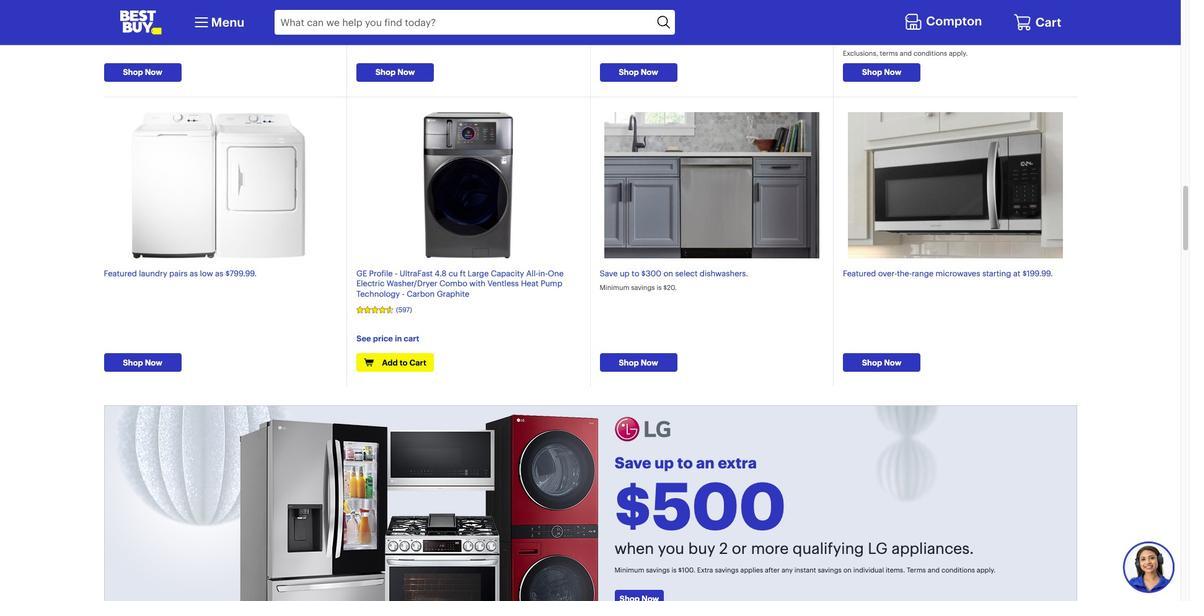 Task type: vqa. For each thing, say whether or not it's contained in the screenshot.
Cricket option
no



Task type: locate. For each thing, give the bounding box(es) containing it.
after
[[765, 567, 780, 575]]

0 vertical spatial on
[[917, 23, 926, 33]]

$250
[[896, 23, 914, 33]]

conditions
[[914, 49, 948, 58], [942, 567, 976, 575]]

is
[[657, 284, 662, 292], [672, 567, 677, 575]]

save inside save an extra $250 on select lg cooktop and wall oven packages. exclusions, terms and conditions apply.
[[843, 23, 861, 33]]

in left cart
[[395, 333, 402, 343]]

on
[[917, 23, 926, 33], [664, 268, 674, 278], [844, 567, 852, 575]]

starting
[[983, 268, 1012, 278]]

shop now button for save up to $300 on select dishwashers.
[[600, 354, 678, 372]]

capacity
[[491, 268, 524, 278]]

menu
[[211, 14, 245, 30]]

on right $250
[[917, 23, 926, 33]]

1 horizontal spatial up
[[655, 454, 674, 473]]

$500
[[615, 466, 787, 546]]

shop now for save up to $300 on select dishwashers.
[[619, 358, 659, 368]]

select inside save an extra $250 on select lg cooktop and wall oven packages. exclusions, terms and conditions apply.
[[928, 23, 951, 33]]

0 vertical spatial apply.
[[949, 49, 968, 58]]

cu
[[449, 268, 458, 278]]

an inside save an extra $250 on select lg cooktop and wall oven packages. exclusions, terms and conditions apply.
[[864, 23, 873, 33]]

shop now for featured over-the-range microwaves starting at $199.99.
[[862, 358, 902, 368]]

0 horizontal spatial is
[[657, 284, 662, 292]]

shop now button for save an extra $250 on select lg cooktop and wall oven packages.
[[843, 63, 921, 82]]

1 vertical spatial with
[[470, 279, 486, 289]]

$300
[[642, 268, 662, 278]]

to for save up to $300 on select dishwashers. minimum savings is $20.
[[632, 268, 640, 278]]

2 vertical spatial to
[[678, 454, 693, 473]]

in left air
[[700, 23, 707, 33]]

minimum
[[600, 284, 630, 292], [615, 567, 645, 575]]

items.
[[886, 567, 906, 575]]

select right $250
[[928, 23, 951, 33]]

0 horizontal spatial refrigerators
[[225, 23, 271, 33]]

savings down you
[[646, 567, 670, 575]]

2 horizontal spatial low
[[463, 23, 476, 33]]

-
[[395, 268, 398, 278], [402, 289, 405, 299]]

2 refrigerators from the left
[[404, 23, 451, 33]]

$199.99.
[[1023, 268, 1054, 278]]

up left "$300"
[[620, 268, 630, 278]]

washer/dryer
[[387, 279, 438, 289]]

0 horizontal spatial an
[[697, 454, 715, 473]]

cart icon image
[[1014, 13, 1033, 32]]

2 horizontal spatial to
[[678, 454, 693, 473]]

savings down "$300"
[[632, 284, 655, 292]]

shop for featured laundry pairs as low as $799.99.
[[123, 358, 143, 368]]

2 horizontal spatial and
[[998, 23, 1012, 33]]

1 vertical spatial save
[[600, 268, 618, 278]]

apply. inside save an extra $250 on select lg cooktop and wall oven packages. exclusions, terms and conditions apply.
[[949, 49, 968, 58]]

featured
[[104, 23, 137, 33], [357, 23, 390, 33], [600, 23, 633, 33], [104, 268, 137, 278], [843, 268, 877, 278]]

buy
[[689, 540, 716, 558]]

heat
[[521, 279, 539, 289]]

now
[[145, 67, 162, 77], [398, 67, 415, 77], [641, 67, 659, 77], [885, 67, 902, 77], [145, 358, 162, 368], [641, 358, 659, 368], [885, 358, 902, 368]]

and
[[998, 23, 1012, 33], [900, 49, 912, 58], [928, 567, 940, 575]]

side-
[[177, 23, 195, 33]]

in-
[[539, 268, 548, 278]]

1 vertical spatial conditions
[[942, 567, 976, 575]]

0 horizontal spatial on
[[664, 268, 674, 278]]

0 vertical spatial is
[[657, 284, 662, 292]]

exclusions,
[[843, 49, 879, 58]]

0 vertical spatial minimum
[[600, 284, 630, 292]]

featured for featured ranges with built-in air fry.
[[600, 23, 633, 33]]

featured for featured laundry pairs as low as $799.99.
[[104, 268, 137, 278]]

2
[[720, 540, 728, 558]]

menu button
[[191, 12, 245, 32]]

cart right cart icon
[[1036, 14, 1062, 30]]

featured for featured whirlpool side-by-side refrigerators as low as $1,199.99.
[[104, 23, 137, 33]]

when
[[615, 540, 654, 558]]

on left individual
[[844, 567, 852, 575]]

up down lg 'image'
[[655, 454, 674, 473]]

large
[[468, 268, 489, 278]]

2 horizontal spatial on
[[917, 23, 926, 33]]

1 horizontal spatial is
[[672, 567, 677, 575]]

conditions down the appliances.
[[942, 567, 976, 575]]

shop for featured whirlpool side-by-side refrigerators as low as $1,199.99.
[[123, 67, 143, 77]]

0 horizontal spatial low
[[200, 268, 213, 278]]

to inside save up to $300 on select dishwashers. minimum savings is $20.
[[632, 268, 640, 278]]

save for save an extra $250 on select lg cooktop and wall oven packages. exclusions, terms and conditions apply.
[[843, 23, 861, 33]]

refrigerators
[[225, 23, 271, 33], [404, 23, 451, 33]]

1 horizontal spatial on
[[844, 567, 852, 575]]

on inside save an extra $250 on select lg cooktop and wall oven packages. exclusions, terms and conditions apply.
[[917, 23, 926, 33]]

select up $20.
[[676, 268, 698, 278]]

1 horizontal spatial lg
[[869, 540, 888, 558]]

0 vertical spatial cart
[[1036, 14, 1062, 30]]

- down washer/dryer
[[402, 289, 405, 299]]

compton
[[927, 13, 983, 29]]

1 vertical spatial -
[[402, 289, 405, 299]]

1 vertical spatial extra
[[718, 454, 757, 473]]

minimum savings is $100. extra savings applies after any instant savings on individual items. terms and conditions apply.
[[615, 567, 996, 575]]

0 vertical spatial select
[[928, 23, 951, 33]]

0 horizontal spatial and
[[900, 49, 912, 58]]

featured for featured over-the-range microwaves starting at $199.99.
[[843, 268, 877, 278]]

all-
[[527, 268, 539, 278]]

savings
[[632, 284, 655, 292], [646, 567, 670, 575], [715, 567, 739, 575], [818, 567, 842, 575]]

0 vertical spatial save
[[843, 23, 861, 33]]

price
[[373, 333, 393, 343]]

4.8
[[435, 268, 447, 278]]

0 vertical spatial extra
[[875, 23, 894, 33]]

1 horizontal spatial apply.
[[977, 567, 996, 575]]

low
[[284, 23, 297, 33], [463, 23, 476, 33], [200, 268, 213, 278]]

conditions inside save an extra $250 on select lg cooktop and wall oven packages. exclusions, terms and conditions apply.
[[914, 49, 948, 58]]

0 horizontal spatial select
[[676, 268, 698, 278]]

is inside save up to $300 on select dishwashers. minimum savings is $20.
[[657, 284, 662, 292]]

shop now button
[[104, 63, 181, 82], [357, 63, 434, 82], [600, 63, 678, 82], [843, 63, 921, 82], [104, 354, 181, 372], [600, 354, 678, 372], [843, 354, 921, 372]]

minimum left $20.
[[600, 284, 630, 292]]

to inside button
[[400, 358, 408, 368]]

0 horizontal spatial with
[[470, 279, 486, 289]]

0 horizontal spatial cart
[[410, 358, 427, 368]]

terms
[[907, 567, 927, 575]]

1 refrigerators from the left
[[225, 23, 271, 33]]

cart down cart
[[410, 358, 427, 368]]

with down large
[[470, 279, 486, 289]]

0 vertical spatial with
[[663, 23, 679, 33]]

0 horizontal spatial to
[[400, 358, 408, 368]]

0 vertical spatial to
[[632, 268, 640, 278]]

1 vertical spatial select
[[676, 268, 698, 278]]

at
[[1014, 268, 1021, 278]]

on inside save up to $300 on select dishwashers. minimum savings is $20.
[[664, 268, 674, 278]]

0 horizontal spatial apply.
[[949, 49, 968, 58]]

1 vertical spatial up
[[655, 454, 674, 473]]

0 horizontal spatial in
[[395, 333, 402, 343]]

shop now button for featured whirlpool side-by-side refrigerators as low as $1,199.99.
[[104, 63, 181, 82]]

0 horizontal spatial up
[[620, 268, 630, 278]]

1 vertical spatial to
[[400, 358, 408, 368]]

1 horizontal spatial an
[[864, 23, 873, 33]]

1 horizontal spatial in
[[700, 23, 707, 33]]

1 horizontal spatial low
[[284, 23, 297, 33]]

0 vertical spatial an
[[864, 23, 873, 33]]

1 vertical spatial is
[[672, 567, 677, 575]]

featured lg refrigerators as low as $699.99.
[[357, 23, 521, 33]]

an
[[864, 23, 873, 33], [697, 454, 715, 473]]

1 vertical spatial in
[[395, 333, 402, 343]]

shop now button for featured lg refrigerators as low as $699.99.
[[357, 63, 434, 82]]

bestbuy.com image
[[119, 10, 162, 35]]

now for featured ranges with built-in air fry.
[[641, 67, 659, 77]]

now for featured laundry pairs as low as $799.99.
[[145, 358, 162, 368]]

technology
[[357, 289, 400, 299]]

1 horizontal spatial to
[[632, 268, 640, 278]]

1 horizontal spatial extra
[[875, 23, 894, 33]]

on up $20.
[[664, 268, 674, 278]]

featured inside featured whirlpool side-by-side refrigerators as low as $1,199.99.
[[104, 23, 137, 33]]

$699.99.
[[489, 23, 521, 33]]

see price in cart
[[357, 333, 420, 343]]

up inside save up to $300 on select dishwashers. minimum savings is $20.
[[620, 268, 630, 278]]

to
[[632, 268, 640, 278], [400, 358, 408, 368], [678, 454, 693, 473]]

1 horizontal spatial cart
[[1036, 14, 1062, 30]]

ultrafast
[[400, 268, 433, 278]]

save down lg 'image'
[[615, 454, 652, 473]]

cart link
[[1014, 13, 1062, 32]]

2 vertical spatial save
[[615, 454, 652, 473]]

1 horizontal spatial select
[[928, 23, 951, 33]]

low for featured lg refrigerators as low as $699.99.
[[463, 23, 476, 33]]

shop for featured lg refrigerators as low as $699.99.
[[376, 67, 396, 77]]

shop now for featured whirlpool side-by-side refrigerators as low as $1,199.99.
[[123, 67, 162, 77]]

save
[[843, 23, 861, 33], [600, 268, 618, 278], [615, 454, 652, 473]]

0 vertical spatial up
[[620, 268, 630, 278]]

1 vertical spatial and
[[900, 49, 912, 58]]

low inside featured whirlpool side-by-side refrigerators as low as $1,199.99.
[[284, 23, 297, 33]]

on for $250
[[917, 23, 926, 33]]

lg image
[[615, 416, 671, 444]]

air
[[709, 23, 719, 33]]

shop now
[[123, 67, 162, 77], [376, 67, 415, 77], [619, 67, 659, 77], [862, 67, 902, 77], [123, 358, 162, 368], [619, 358, 659, 368], [862, 358, 902, 368]]

0 vertical spatial -
[[395, 268, 398, 278]]

minimum down 'when'
[[615, 567, 645, 575]]

1 vertical spatial cart
[[410, 358, 427, 368]]

cart
[[1036, 14, 1062, 30], [410, 358, 427, 368]]

shop now for featured ranges with built-in air fry.
[[619, 67, 659, 77]]

savings inside save up to $300 on select dishwashers. minimum savings is $20.
[[632, 284, 655, 292]]

is left $20.
[[657, 284, 662, 292]]

save left "$300"
[[600, 268, 618, 278]]

is left $100.
[[672, 567, 677, 575]]

save inside save up to $300 on select dishwashers. minimum savings is $20.
[[600, 268, 618, 278]]

shop now for save an extra $250 on select lg cooktop and wall oven packages.
[[862, 67, 902, 77]]

2 horizontal spatial lg
[[953, 23, 963, 33]]

extra
[[875, 23, 894, 33], [718, 454, 757, 473]]

save up to $300 on select dishwashers. link
[[600, 268, 749, 278]]

- right profile
[[395, 268, 398, 278]]

whirlpool
[[139, 23, 175, 33]]

1 vertical spatial on
[[664, 268, 674, 278]]

1 horizontal spatial refrigerators
[[404, 23, 451, 33]]

add
[[382, 358, 398, 368]]

savings right 'extra' on the right bottom of the page
[[715, 567, 739, 575]]

0 vertical spatial conditions
[[914, 49, 948, 58]]

with left built-
[[663, 23, 679, 33]]

up for $300
[[620, 268, 630, 278]]

2 vertical spatial on
[[844, 567, 852, 575]]

2 vertical spatial and
[[928, 567, 940, 575]]

lg
[[392, 23, 402, 33], [953, 23, 963, 33], [869, 540, 888, 558]]

select inside save up to $300 on select dishwashers. minimum savings is $20.
[[676, 268, 698, 278]]

conditions down save an extra $250 on select lg cooktop and wall oven packages. link
[[914, 49, 948, 58]]

save up packages. at the top right of the page
[[843, 23, 861, 33]]



Task type: describe. For each thing, give the bounding box(es) containing it.
save up to an extra
[[615, 454, 757, 473]]

shop now button for featured laundry pairs as low as $799.99.
[[104, 354, 181, 372]]

featured whirlpool side-by-side refrigerators as low as $1,199.99.
[[104, 23, 307, 44]]

carbon
[[407, 289, 435, 299]]

(597)
[[396, 306, 412, 315]]

0 horizontal spatial extra
[[718, 454, 757, 473]]

ranges
[[635, 23, 661, 33]]

dishwashers.
[[700, 268, 749, 278]]

1 vertical spatial apply.
[[977, 567, 996, 575]]

$799.99.
[[226, 268, 257, 278]]

on for $300
[[664, 268, 674, 278]]

shop for featured ranges with built-in air fry.
[[619, 67, 639, 77]]

now for featured lg refrigerators as low as $699.99.
[[398, 67, 415, 77]]

see price in cart button
[[357, 333, 420, 344]]

side
[[207, 23, 222, 33]]

featured laundry pairs as low as $799.99.
[[104, 268, 257, 278]]

featured lg refrigerators as low as $699.99. link
[[357, 23, 521, 33]]

save up to $300 on select dishwashers. minimum savings is $20.
[[600, 268, 749, 292]]

shop now for featured laundry pairs as low as $799.99.
[[123, 358, 162, 368]]

0 vertical spatial and
[[998, 23, 1012, 33]]

1 vertical spatial an
[[697, 454, 715, 473]]

pump
[[541, 279, 563, 289]]

laundry
[[139, 268, 167, 278]]

featured laundry pairs as low as $799.99. link
[[104, 268, 257, 278]]

by-
[[195, 23, 207, 33]]

save an extra $250 on select lg cooktop and wall oven packages. exclusions, terms and conditions apply.
[[843, 23, 1050, 58]]

shop now button for featured over-the-range microwaves starting at $199.99.
[[843, 354, 921, 372]]

featured for featured lg refrigerators as low as $699.99.
[[357, 23, 390, 33]]

featured over-the-range microwaves starting at $199.99. link
[[843, 268, 1054, 278]]

range
[[912, 268, 934, 278]]

you
[[658, 540, 685, 558]]

now for save up to $300 on select dishwashers.
[[641, 358, 659, 368]]

ge profile - ultrafast 4.8 cu ft large capacity all-in-one electric washer/dryer combo with ventless heat pump technology - carbon graphite
[[357, 268, 564, 299]]

$100.
[[679, 567, 696, 575]]

add to cart button
[[357, 354, 434, 372]]

0 horizontal spatial lg
[[392, 23, 402, 33]]

1 horizontal spatial with
[[663, 23, 679, 33]]

refrigerators inside featured whirlpool side-by-side refrigerators as low as $1,199.99.
[[225, 23, 271, 33]]

terms
[[880, 49, 899, 58]]

$1,199.99.
[[104, 34, 139, 44]]

shop for save up to $300 on select dishwashers.
[[619, 358, 639, 368]]

now for save an extra $250 on select lg cooktop and wall oven packages.
[[885, 67, 902, 77]]

cart
[[404, 333, 420, 343]]

any
[[782, 567, 793, 575]]

wall
[[1015, 23, 1029, 33]]

cooktop
[[965, 23, 996, 33]]

shop now for featured lg refrigerators as low as $699.99.
[[376, 67, 415, 77]]

to for save up to an extra
[[678, 454, 693, 473]]

ge profile - ultrafast 4.8 cu ft large capacity all-in-one electric washer/dryer combo with ventless heat pump technology - carbon graphite link
[[357, 268, 581, 300]]

featured ranges with built-in air fry. link
[[600, 23, 732, 33]]

ge
[[357, 268, 367, 278]]

featured ranges with built-in air fry.
[[600, 23, 732, 33]]

now for featured over-the-range microwaves starting at $199.99.
[[885, 358, 902, 368]]

extra
[[698, 567, 714, 575]]

minimum inside save up to $300 on select dishwashers. minimum savings is $20.
[[600, 284, 630, 292]]

in inside button
[[395, 333, 402, 343]]

$20.
[[664, 284, 677, 292]]

qualifying
[[793, 540, 864, 558]]

now for featured whirlpool side-by-side refrigerators as low as $1,199.99.
[[145, 67, 162, 77]]

when you buy 2 or more qualifying lg appliances.
[[615, 540, 975, 558]]

Type to search. Navigate forward to hear suggestions text field
[[274, 10, 654, 35]]

more
[[751, 540, 789, 558]]

the-
[[898, 268, 912, 278]]

save for save up to $300 on select dishwashers. minimum savings is $20.
[[600, 268, 618, 278]]

0 horizontal spatial -
[[395, 268, 398, 278]]

lg inside save an extra $250 on select lg cooktop and wall oven packages. exclusions, terms and conditions apply.
[[953, 23, 963, 33]]

extra inside save an extra $250 on select lg cooktop and wall oven packages. exclusions, terms and conditions apply.
[[875, 23, 894, 33]]

shop for save an extra $250 on select lg cooktop and wall oven packages.
[[862, 67, 883, 77]]

1 horizontal spatial -
[[402, 289, 405, 299]]

or
[[732, 540, 747, 558]]

save for save up to an extra
[[615, 454, 652, 473]]

0 vertical spatial in
[[700, 23, 707, 33]]

see
[[357, 333, 371, 343]]

appliances.
[[892, 540, 975, 558]]

over-
[[879, 268, 898, 278]]

profile
[[369, 268, 393, 278]]

select for dishwashers.
[[676, 268, 698, 278]]

(597) link
[[357, 306, 581, 315]]

compton button
[[905, 11, 986, 34]]

built-
[[681, 23, 700, 33]]

electric
[[357, 279, 385, 289]]

oven
[[1031, 23, 1050, 33]]

select for lg
[[928, 23, 951, 33]]

1 vertical spatial minimum
[[615, 567, 645, 575]]

save an extra $250 on select lg cooktop and wall oven packages. link
[[843, 23, 1050, 44]]

graphite
[[437, 289, 470, 299]]

combo
[[440, 279, 468, 289]]

featured whirlpool side-by-side refrigerators as low as $1,199.99. link
[[104, 23, 307, 44]]

instant
[[795, 567, 817, 575]]

applies
[[741, 567, 764, 575]]

with inside ge profile - ultrafast 4.8 cu ft large capacity all-in-one electric washer/dryer combo with ventless heat pump technology - carbon graphite
[[470, 279, 486, 289]]

individual
[[854, 567, 885, 575]]

packages.
[[843, 34, 882, 44]]

best buy help human beacon image
[[1123, 541, 1176, 594]]

featured over-the-range microwaves starting at $199.99.
[[843, 268, 1054, 278]]

add to cart
[[382, 358, 427, 368]]

up for an
[[655, 454, 674, 473]]

microwaves
[[936, 268, 981, 278]]

ventless
[[488, 279, 519, 289]]

shop now button for featured ranges with built-in air fry.
[[600, 63, 678, 82]]

ft
[[460, 268, 466, 278]]

savings down qualifying on the right
[[818, 567, 842, 575]]

cart inside button
[[410, 358, 427, 368]]

shop for featured over-the-range microwaves starting at $199.99.
[[862, 358, 883, 368]]

fry.
[[721, 23, 732, 33]]

one
[[548, 268, 564, 278]]

1 horizontal spatial and
[[928, 567, 940, 575]]

pairs
[[169, 268, 188, 278]]

low for featured laundry pairs as low as $799.99.
[[200, 268, 213, 278]]



